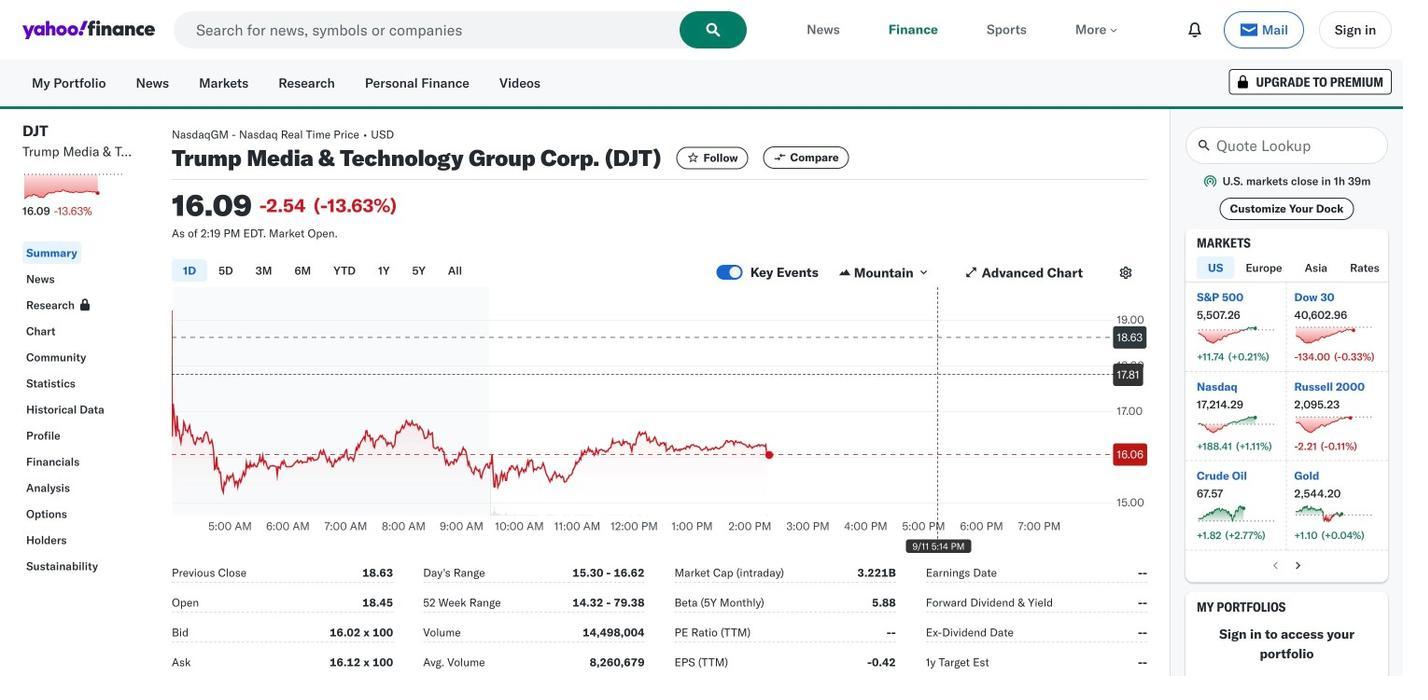 Task type: describe. For each thing, give the bounding box(es) containing it.
search image
[[706, 22, 721, 37]]

prev image
[[1268, 559, 1283, 574]]

djt chart element
[[22, 173, 127, 203]]

2 tab list from the left
[[1197, 257, 1403, 282]]

djt navigation menubar menu bar
[[0, 238, 149, 578]]

Search for news, symbols or companies text field
[[174, 11, 747, 49]]



Task type: locate. For each thing, give the bounding box(es) containing it.
None search field
[[174, 11, 747, 49]]

1 horizontal spatial tab list
[[1197, 257, 1403, 282]]

Quote Lookup text field
[[1186, 127, 1388, 164]]

None checkbox
[[717, 265, 743, 280]]

0 horizontal spatial tab list
[[172, 257, 717, 288]]

None search field
[[1186, 127, 1388, 164]]

toolbar
[[1179, 11, 1392, 49]]

tab list
[[172, 257, 717, 288], [1197, 257, 1403, 282]]

1 tab list from the left
[[172, 257, 717, 288]]



Task type: vqa. For each thing, say whether or not it's contained in the screenshot.
checkbox
yes



